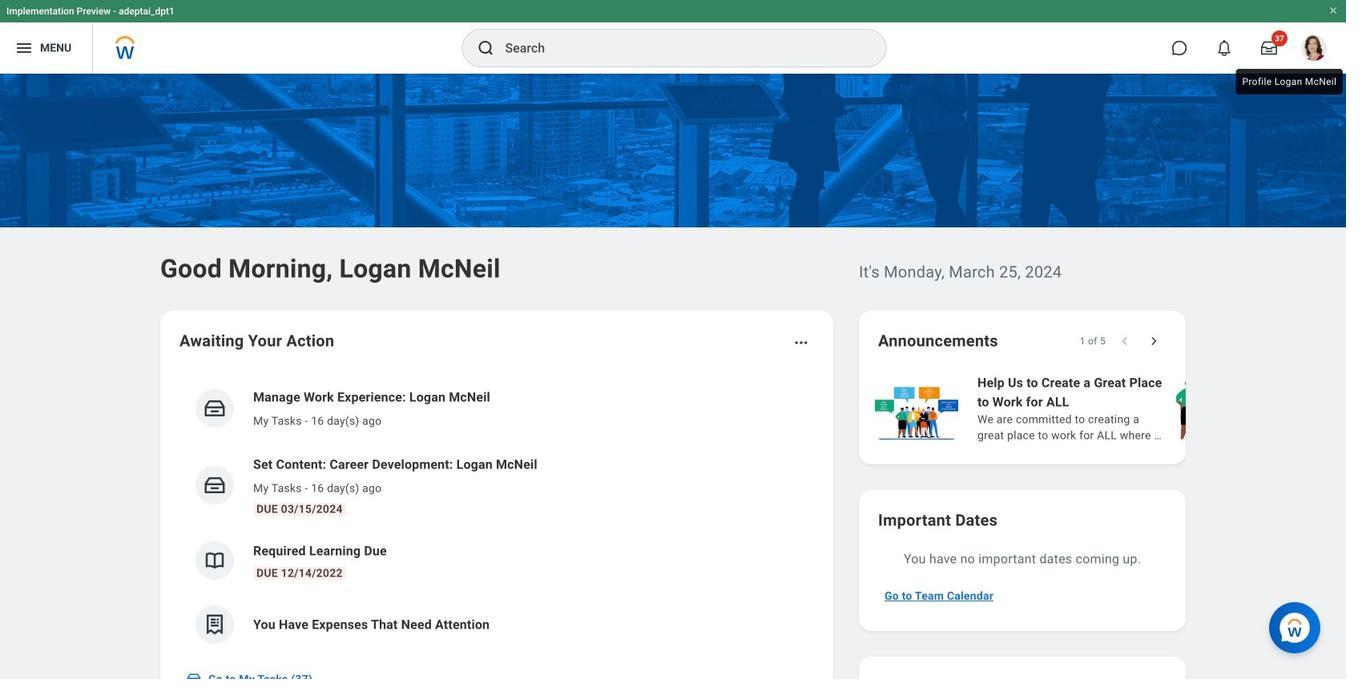 Task type: locate. For each thing, give the bounding box(es) containing it.
chevron right small image
[[1146, 333, 1162, 349]]

inbox large image
[[1262, 40, 1278, 56]]

banner
[[0, 0, 1347, 74]]

search image
[[476, 38, 496, 58]]

0 vertical spatial inbox image
[[203, 397, 227, 421]]

dashboard expenses image
[[203, 613, 227, 637]]

related actions image
[[793, 335, 810, 351]]

list
[[872, 372, 1347, 446], [180, 375, 814, 657]]

2 vertical spatial inbox image
[[186, 672, 202, 680]]

tooltip
[[1233, 66, 1347, 98]]

Search Workday  search field
[[505, 30, 853, 66]]

main content
[[0, 74, 1347, 680]]

inbox image
[[203, 397, 227, 421], [203, 474, 227, 498], [186, 672, 202, 680]]

book open image
[[203, 549, 227, 573]]

status
[[1080, 335, 1106, 348]]

profile logan mcneil image
[[1302, 35, 1327, 64]]

1 vertical spatial inbox image
[[203, 474, 227, 498]]



Task type: vqa. For each thing, say whether or not it's contained in the screenshot.
Personal link
no



Task type: describe. For each thing, give the bounding box(es) containing it.
0 horizontal spatial list
[[180, 375, 814, 657]]

justify image
[[14, 38, 34, 58]]

chevron left small image
[[1117, 333, 1133, 349]]

close environment banner image
[[1329, 6, 1338, 15]]

notifications large image
[[1217, 40, 1233, 56]]

1 horizontal spatial list
[[872, 372, 1347, 446]]



